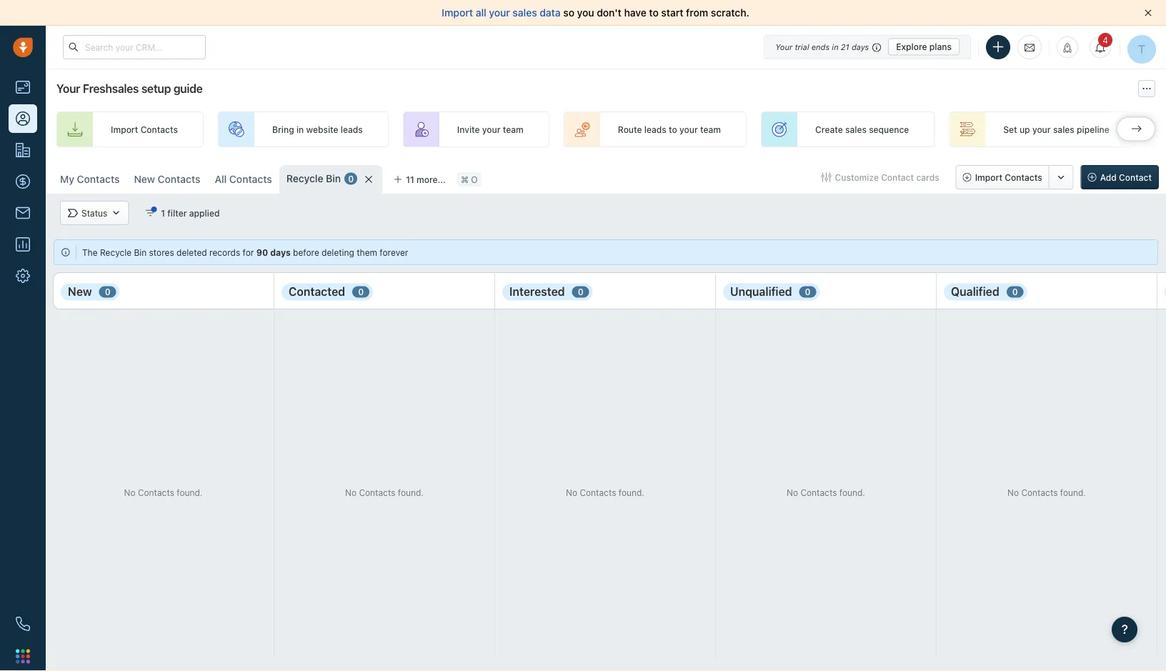 Task type: vqa. For each thing, say whether or not it's contained in the screenshot.
Activities Dashboard Dashboard
no



Task type: locate. For each thing, give the bounding box(es) containing it.
new
[[134, 173, 155, 185], [68, 285, 92, 298]]

1 found. from the left
[[177, 488, 203, 498]]

1 horizontal spatial in
[[832, 42, 839, 51]]

in right bring
[[297, 124, 304, 134]]

Search your CRM... text field
[[63, 35, 206, 59]]

import contacts down set
[[975, 172, 1043, 182]]

data
[[540, 7, 561, 19]]

leads
[[341, 124, 363, 134], [645, 124, 667, 134]]

2 vertical spatial import
[[975, 172, 1003, 182]]

container_wx8msf4aqz5i3rn1 image inside 1 filter applied button
[[145, 208, 155, 218]]

found. for contacted
[[398, 488, 424, 498]]

container_wx8msf4aqz5i3rn1 image left the status
[[68, 208, 78, 218]]

import left "all"
[[442, 7, 473, 19]]

0 vertical spatial to
[[649, 7, 659, 19]]

import contacts link
[[56, 112, 204, 147]]

days right 21
[[852, 42, 869, 51]]

to
[[649, 7, 659, 19], [669, 124, 677, 134]]

2 horizontal spatial sales
[[1053, 124, 1075, 134]]

11
[[406, 174, 414, 184]]

phone image
[[16, 617, 30, 631]]

1 vertical spatial bin
[[134, 247, 147, 257]]

plans
[[930, 42, 952, 52]]

recycle bin 0
[[286, 173, 354, 184]]

new contacts button
[[127, 165, 208, 194], [134, 173, 200, 185]]

import for import contacts link
[[111, 124, 138, 134]]

1 no from the left
[[124, 488, 135, 498]]

no contacts found.
[[124, 488, 203, 498], [345, 488, 424, 498], [566, 488, 645, 498], [787, 488, 866, 498], [1008, 488, 1086, 498]]

2 no contacts found. from the left
[[345, 488, 424, 498]]

phone element
[[9, 610, 37, 638]]

new up 1 filter applied button
[[134, 173, 155, 185]]

new for new contacts
[[134, 173, 155, 185]]

invite your team
[[457, 124, 524, 134]]

don't
[[597, 7, 622, 19]]

in left 21
[[832, 42, 839, 51]]

website
[[306, 124, 338, 134]]

11 more... button
[[386, 169, 454, 189]]

your
[[489, 7, 510, 19], [482, 124, 501, 134], [680, 124, 698, 134], [1033, 124, 1051, 134]]

1 horizontal spatial your
[[776, 42, 793, 51]]

2 horizontal spatial container_wx8msf4aqz5i3rn1 image
[[822, 172, 832, 182]]

all
[[215, 173, 227, 185]]

0 horizontal spatial container_wx8msf4aqz5i3rn1 image
[[68, 208, 78, 218]]

new down the
[[68, 285, 92, 298]]

4 found. from the left
[[840, 488, 866, 498]]

container_wx8msf4aqz5i3rn1 image left 1
[[145, 208, 155, 218]]

contact inside button
[[881, 172, 914, 182]]

1 horizontal spatial container_wx8msf4aqz5i3rn1 image
[[145, 208, 155, 218]]

you
[[577, 7, 594, 19]]

add contact
[[1100, 172, 1152, 182]]

1 horizontal spatial leads
[[645, 124, 667, 134]]

0 for contacted
[[358, 287, 364, 297]]

new for new
[[68, 285, 92, 298]]

0 horizontal spatial sales
[[513, 7, 537, 19]]

your right up on the top of page
[[1033, 124, 1051, 134]]

your right the invite
[[482, 124, 501, 134]]

3 found. from the left
[[619, 488, 645, 498]]

0 vertical spatial in
[[832, 42, 839, 51]]

import contacts button
[[956, 165, 1050, 189]]

4 no contacts found. from the left
[[787, 488, 866, 498]]

explore plans
[[896, 42, 952, 52]]

more...
[[417, 174, 446, 184]]

0 horizontal spatial contact
[[881, 172, 914, 182]]

1 filter applied
[[161, 208, 220, 218]]

3 no contacts found. from the left
[[566, 488, 645, 498]]

0 vertical spatial import contacts
[[111, 124, 178, 134]]

invite
[[457, 124, 480, 134]]

leads right route
[[645, 124, 667, 134]]

0 horizontal spatial team
[[503, 124, 524, 134]]

5 no contacts found. from the left
[[1008, 488, 1086, 498]]

2 horizontal spatial import
[[975, 172, 1003, 182]]

all contacts button
[[208, 165, 279, 194], [215, 173, 272, 185]]

0 horizontal spatial your
[[56, 82, 80, 95]]

o
[[471, 174, 478, 184]]

send email image
[[1025, 41, 1035, 53]]

5 found. from the left
[[1061, 488, 1086, 498]]

sales
[[513, 7, 537, 19], [846, 124, 867, 134], [1053, 124, 1075, 134]]

sales for set
[[1053, 124, 1075, 134]]

my contacts button
[[53, 165, 127, 194], [60, 173, 120, 185]]

your left trial
[[776, 42, 793, 51]]

2 found. from the left
[[398, 488, 424, 498]]

contact inside button
[[1119, 172, 1152, 182]]

no contacts found. for contacted
[[345, 488, 424, 498]]

sales left pipeline
[[1053, 124, 1075, 134]]

0 vertical spatial days
[[852, 42, 869, 51]]

1 horizontal spatial days
[[852, 42, 869, 51]]

sales for import
[[513, 7, 537, 19]]

2 team from the left
[[701, 124, 721, 134]]

stores
[[149, 247, 174, 257]]

sales left data
[[513, 7, 537, 19]]

contacts
[[141, 124, 178, 134], [1005, 172, 1043, 182], [77, 173, 120, 185], [158, 173, 200, 185], [229, 173, 272, 185], [138, 488, 174, 498], [359, 488, 396, 498], [580, 488, 616, 498], [801, 488, 837, 498], [1022, 488, 1058, 498]]

your freshsales setup guide
[[56, 82, 203, 95]]

1 no contacts found. from the left
[[124, 488, 203, 498]]

import right the cards
[[975, 172, 1003, 182]]

contact left the cards
[[881, 172, 914, 182]]

team
[[503, 124, 524, 134], [701, 124, 721, 134]]

deleted
[[177, 247, 207, 257]]

0 horizontal spatial bin
[[134, 247, 147, 257]]

0
[[348, 174, 354, 184], [105, 287, 111, 297], [358, 287, 364, 297], [578, 287, 584, 297], [805, 287, 811, 297], [1013, 287, 1018, 297]]

import contacts group
[[956, 165, 1074, 189]]

0 horizontal spatial import contacts
[[111, 124, 178, 134]]

found. for unqualified
[[840, 488, 866, 498]]

container_wx8msf4aqz5i3rn1 image
[[822, 172, 832, 182], [68, 208, 78, 218], [145, 208, 155, 218]]

have
[[624, 7, 647, 19]]

contacts inside import contacts link
[[141, 124, 178, 134]]

contact for customize
[[881, 172, 914, 182]]

what's new image
[[1063, 43, 1073, 53]]

no contacts found. for interested
[[566, 488, 645, 498]]

import all your sales data so you don't have to start from scratch.
[[442, 7, 750, 19]]

deleting
[[322, 247, 354, 257]]

recycle right the
[[100, 247, 132, 257]]

0 vertical spatial recycle
[[286, 173, 323, 184]]

set up your sales pipeline link
[[949, 112, 1136, 147]]

import contacts
[[111, 124, 178, 134], [975, 172, 1043, 182]]

recycle down bring in website leads link
[[286, 173, 323, 184]]

container_wx8msf4aqz5i3rn1 image inside status popup button
[[68, 208, 78, 218]]

0 vertical spatial your
[[776, 42, 793, 51]]

0 horizontal spatial in
[[297, 124, 304, 134]]

days right 90
[[270, 247, 291, 257]]

import inside button
[[975, 172, 1003, 182]]

0 horizontal spatial recycle
[[100, 247, 132, 257]]

from
[[686, 7, 708, 19]]

create
[[816, 124, 843, 134]]

leads right website
[[341, 124, 363, 134]]

in
[[832, 42, 839, 51], [297, 124, 304, 134]]

your right route
[[680, 124, 698, 134]]

2 leads from the left
[[645, 124, 667, 134]]

found. for interested
[[619, 488, 645, 498]]

your
[[776, 42, 793, 51], [56, 82, 80, 95]]

start
[[661, 7, 684, 19]]

the
[[82, 247, 98, 257]]

0 vertical spatial bin
[[326, 173, 341, 184]]

explore
[[896, 42, 927, 52]]

import contacts down setup
[[111, 124, 178, 134]]

1 horizontal spatial contact
[[1119, 172, 1152, 182]]

bin left stores
[[134, 247, 147, 257]]

1 horizontal spatial team
[[701, 124, 721, 134]]

add
[[1100, 172, 1117, 182]]

scratch.
[[711, 7, 750, 19]]

import down 'your freshsales setup guide'
[[111, 124, 138, 134]]

import
[[442, 7, 473, 19], [111, 124, 138, 134], [975, 172, 1003, 182]]

1 team from the left
[[503, 124, 524, 134]]

contact right add on the top right
[[1119, 172, 1152, 182]]

1 vertical spatial to
[[669, 124, 677, 134]]

1 vertical spatial recycle
[[100, 247, 132, 257]]

cards
[[917, 172, 940, 182]]

1 horizontal spatial import contacts
[[975, 172, 1043, 182]]

trial
[[795, 42, 809, 51]]

found.
[[177, 488, 203, 498], [398, 488, 424, 498], [619, 488, 645, 498], [840, 488, 866, 498], [1061, 488, 1086, 498]]

0 horizontal spatial new
[[68, 285, 92, 298]]

1 horizontal spatial new
[[134, 173, 155, 185]]

ends
[[812, 42, 830, 51]]

5 no from the left
[[1008, 488, 1019, 498]]

0 vertical spatial new
[[134, 173, 155, 185]]

freshsales
[[83, 82, 139, 95]]

explore plans link
[[889, 38, 960, 55]]

1 contact from the left
[[881, 172, 914, 182]]

1 horizontal spatial to
[[669, 124, 677, 134]]

1 horizontal spatial bin
[[326, 173, 341, 184]]

found. for new
[[177, 488, 203, 498]]

found. for qualified
[[1061, 488, 1086, 498]]

freshworks switcher image
[[16, 649, 30, 663]]

0 for new
[[105, 287, 111, 297]]

my
[[60, 173, 74, 185]]

90
[[256, 247, 268, 257]]

1 vertical spatial in
[[297, 124, 304, 134]]

2 no from the left
[[345, 488, 357, 498]]

container_wx8msf4aqz5i3rn1 image inside the customize contact cards button
[[822, 172, 832, 182]]

status button
[[60, 201, 129, 225]]

to right route
[[669, 124, 677, 134]]

days
[[852, 42, 869, 51], [270, 247, 291, 257]]

2 contact from the left
[[1119, 172, 1152, 182]]

1 vertical spatial your
[[56, 82, 80, 95]]

1 vertical spatial import contacts
[[975, 172, 1043, 182]]

applied
[[189, 208, 220, 218]]

to left start
[[649, 7, 659, 19]]

container_wx8msf4aqz5i3rn1 image left customize
[[822, 172, 832, 182]]

import contacts inside button
[[975, 172, 1043, 182]]

unqualified
[[730, 285, 792, 298]]

1 vertical spatial days
[[270, 247, 291, 257]]

0 horizontal spatial leads
[[341, 124, 363, 134]]

0 vertical spatial import
[[442, 7, 473, 19]]

3 no from the left
[[566, 488, 578, 498]]

your left freshsales
[[56, 82, 80, 95]]

recycle
[[286, 173, 323, 184], [100, 247, 132, 257]]

0 horizontal spatial import
[[111, 124, 138, 134]]

1 leads from the left
[[341, 124, 363, 134]]

forever
[[380, 247, 408, 257]]

customize contact cards
[[835, 172, 940, 182]]

close image
[[1145, 9, 1152, 16]]

contacted
[[289, 285, 345, 298]]

bin
[[326, 173, 341, 184], [134, 247, 147, 257]]

new contacts
[[134, 173, 200, 185]]

1 vertical spatial new
[[68, 285, 92, 298]]

1 vertical spatial import
[[111, 124, 138, 134]]

4 no from the left
[[787, 488, 798, 498]]

bin down website
[[326, 173, 341, 184]]

sales right create
[[846, 124, 867, 134]]

0 for unqualified
[[805, 287, 811, 297]]

21
[[841, 42, 850, 51]]

for
[[243, 247, 254, 257]]

no contacts found. for new
[[124, 488, 203, 498]]



Task type: describe. For each thing, give the bounding box(es) containing it.
create sales sequence
[[816, 124, 909, 134]]

0 horizontal spatial days
[[270, 247, 291, 257]]

so
[[563, 7, 575, 19]]

0 for interested
[[578, 287, 584, 297]]

⌘
[[461, 174, 469, 184]]

customize contact cards button
[[812, 165, 949, 189]]

your for your freshsales setup guide
[[56, 82, 80, 95]]

guide
[[174, 82, 203, 95]]

import all your sales data link
[[442, 7, 563, 19]]

before
[[293, 247, 319, 257]]

your right "all"
[[489, 7, 510, 19]]

11 more...
[[406, 174, 446, 184]]

qualified
[[951, 285, 1000, 298]]

no for contacted
[[345, 488, 357, 498]]

customize
[[835, 172, 879, 182]]

all contacts
[[215, 173, 272, 185]]

your trial ends in 21 days
[[776, 42, 869, 51]]

contact for add
[[1119, 172, 1152, 182]]

bring in website leads
[[272, 124, 363, 134]]

status
[[81, 208, 107, 218]]

the recycle bin stores deleted records for 90 days before deleting them forever
[[82, 247, 408, 257]]

bring in website leads link
[[218, 112, 389, 147]]

container_wx8msf4aqz5i3rn1 image for status
[[68, 208, 78, 218]]

your for your trial ends in 21 days
[[776, 42, 793, 51]]

no for interested
[[566, 488, 578, 498]]

filter
[[167, 208, 187, 218]]

recycle bin link
[[286, 172, 341, 186]]

1
[[161, 208, 165, 218]]

container_wx8msf4aqz5i3rn1 image for customize contact cards
[[822, 172, 832, 182]]

all
[[476, 7, 487, 19]]

1 filter applied button
[[136, 201, 229, 225]]

route
[[618, 124, 642, 134]]

4
[[1103, 35, 1108, 45]]

sequence
[[869, 124, 909, 134]]

them
[[357, 247, 377, 257]]

pipeline
[[1077, 124, 1110, 134]]

no for new
[[124, 488, 135, 498]]

invite your team link
[[403, 112, 550, 147]]

contacts inside import contacts button
[[1005, 172, 1043, 182]]

no contacts found. for unqualified
[[787, 488, 866, 498]]

up
[[1020, 124, 1030, 134]]

no for unqualified
[[787, 488, 798, 498]]

my contacts
[[60, 173, 120, 185]]

4 link
[[1090, 33, 1113, 58]]

no contacts found. for qualified
[[1008, 488, 1086, 498]]

records
[[209, 247, 240, 257]]

route leads to your team
[[618, 124, 721, 134]]

create sales sequence link
[[761, 112, 935, 147]]

container_wx8msf4aqz5i3rn1 image
[[111, 208, 121, 218]]

import for import contacts button
[[975, 172, 1003, 182]]

import contacts for import contacts link
[[111, 124, 178, 134]]

add contact button
[[1081, 165, 1159, 189]]

import contacts for import contacts button
[[975, 172, 1043, 182]]

setup
[[141, 82, 171, 95]]

0 for qualified
[[1013, 287, 1018, 297]]

bring
[[272, 124, 294, 134]]

set
[[1004, 124, 1018, 134]]

interested
[[510, 285, 565, 298]]

set up your sales pipeline
[[1004, 124, 1110, 134]]

no for qualified
[[1008, 488, 1019, 498]]

1 horizontal spatial import
[[442, 7, 473, 19]]

1 horizontal spatial recycle
[[286, 173, 323, 184]]

⌘ o
[[461, 174, 478, 184]]

1 horizontal spatial sales
[[846, 124, 867, 134]]

0 inside recycle bin 0
[[348, 174, 354, 184]]

route leads to your team link
[[564, 112, 747, 147]]

0 horizontal spatial to
[[649, 7, 659, 19]]



